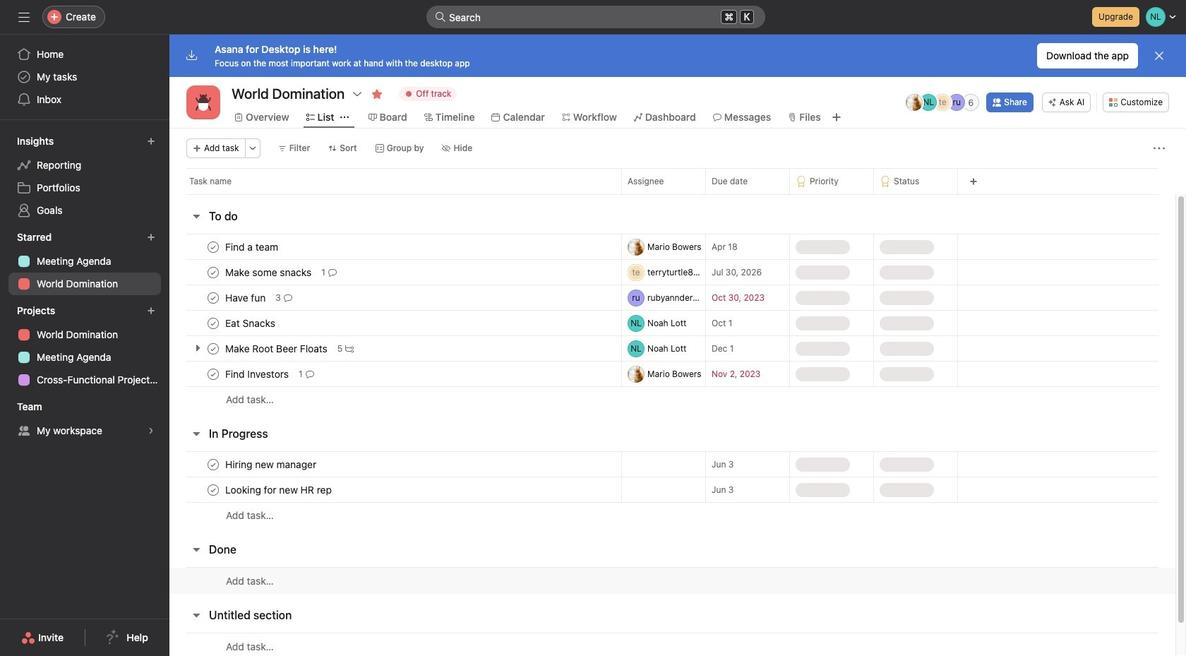 Task type: vqa. For each thing, say whether or not it's contained in the screenshot.
"FY23" related to status
no



Task type: locate. For each thing, give the bounding box(es) containing it.
mark complete checkbox for task name text box in eat snacks cell
[[205, 315, 222, 332]]

2 mark complete checkbox from the top
[[205, 289, 222, 306]]

global element
[[0, 35, 169, 119]]

0 horizontal spatial more actions image
[[248, 144, 257, 153]]

mark complete image inside hiring new manager cell
[[205, 456, 222, 473]]

Mark complete checkbox
[[205, 238, 222, 255], [205, 315, 222, 332], [205, 340, 222, 357], [205, 365, 222, 382], [205, 481, 222, 498]]

5 mark complete image from the top
[[205, 365, 222, 382]]

1 horizontal spatial more actions image
[[1154, 143, 1165, 154]]

2 mark complete checkbox from the top
[[205, 315, 222, 332]]

0 vertical spatial mark complete checkbox
[[205, 264, 222, 281]]

mark complete image for mark complete checkbox within the the make some snacks "cell"
[[205, 264, 222, 281]]

mark complete image inside looking for new hr rep cell
[[205, 481, 222, 498]]

new project or portfolio image
[[147, 306, 155, 315]]

mark complete image
[[205, 289, 222, 306], [205, 456, 222, 473]]

task name text field inside eat snacks cell
[[222, 316, 280, 330]]

1 vertical spatial mark complete checkbox
[[205, 289, 222, 306]]

task name text field inside hiring new manager cell
[[222, 457, 321, 471]]

mark complete image inside the have fun cell
[[205, 289, 222, 306]]

3 mark complete image from the top
[[205, 315, 222, 332]]

mark complete checkbox inside hiring new manager cell
[[205, 456, 222, 473]]

mark complete checkbox inside find a team cell
[[205, 238, 222, 255]]

1 task name text field from the top
[[222, 240, 283, 254]]

3 task name text field from the top
[[222, 291, 270, 305]]

mark complete image for mark complete option in find a team cell
[[205, 238, 222, 255]]

Task name text field
[[222, 240, 283, 254], [222, 265, 316, 279], [222, 291, 270, 305], [222, 316, 280, 330], [222, 483, 336, 497]]

1 collapse task list for this group image from the top
[[191, 210, 202, 222]]

bug image
[[195, 94, 212, 111]]

mark complete checkbox inside looking for new hr rep cell
[[205, 481, 222, 498]]

2 vertical spatial mark complete checkbox
[[205, 456, 222, 473]]

1 vertical spatial collapse task list for this group image
[[191, 428, 202, 439]]

2 task name text field from the top
[[222, 265, 316, 279]]

new insights image
[[147, 137, 155, 145]]

task name text field inside the have fun cell
[[222, 291, 270, 305]]

mark complete checkbox inside the have fun cell
[[205, 289, 222, 306]]

add items to starred image
[[147, 233, 155, 242]]

2 mark complete image from the top
[[205, 456, 222, 473]]

mark complete image inside the make some snacks "cell"
[[205, 264, 222, 281]]

None field
[[427, 6, 765, 28]]

header in progress tree grid
[[169, 451, 1176, 528]]

mark complete checkbox inside eat snacks cell
[[205, 315, 222, 332]]

hide sidebar image
[[18, 11, 30, 23]]

mark complete checkbox inside find investors cell
[[205, 365, 222, 382]]

3 mark complete checkbox from the top
[[205, 340, 222, 357]]

mark complete image inside make root beer floats cell
[[205, 340, 222, 357]]

collapse task list for this group image
[[191, 210, 202, 222], [191, 428, 202, 439], [191, 544, 202, 555]]

task name text field for looking for new hr rep cell
[[222, 483, 336, 497]]

1 comment image
[[306, 370, 314, 378]]

2 mark complete image from the top
[[205, 264, 222, 281]]

task name text field for hiring new manager cell
[[222, 457, 321, 471]]

collapse task list for this group image for find a team cell on the top of page
[[191, 210, 202, 222]]

1 task name text field from the top
[[222, 341, 332, 356]]

mark complete image for task name text box within the have fun cell
[[205, 289, 222, 306]]

3 task name text field from the top
[[222, 457, 321, 471]]

Task name text field
[[222, 341, 332, 356], [222, 367, 293, 381], [222, 457, 321, 471]]

4 task name text field from the top
[[222, 316, 280, 330]]

tab actions image
[[340, 113, 349, 121]]

mark complete checkbox for task name text box inside the the make some snacks "cell"
[[205, 264, 222, 281]]

4 mark complete image from the top
[[205, 340, 222, 357]]

task name text field inside find investors cell
[[222, 367, 293, 381]]

mark complete image inside find a team cell
[[205, 238, 222, 255]]

row
[[169, 168, 1186, 194], [186, 193, 1159, 195], [169, 234, 1176, 260], [169, 259, 1176, 285], [169, 285, 1176, 311], [169, 310, 1176, 336], [169, 335, 1176, 362], [169, 361, 1176, 387], [169, 386, 1176, 412], [169, 451, 1176, 477], [169, 477, 1176, 503], [169, 502, 1176, 528], [169, 567, 1176, 594], [169, 633, 1176, 656]]

4 mark complete checkbox from the top
[[205, 365, 222, 382]]

3 mark complete checkbox from the top
[[205, 456, 222, 473]]

2 vertical spatial collapse task list for this group image
[[191, 544, 202, 555]]

make some snacks cell
[[169, 259, 621, 285]]

see details, my workspace image
[[147, 427, 155, 435]]

task name text field inside the make some snacks "cell"
[[222, 265, 316, 279]]

1 vertical spatial task name text field
[[222, 367, 293, 381]]

5 mark complete checkbox from the top
[[205, 481, 222, 498]]

task name text field inside looking for new hr rep cell
[[222, 483, 336, 497]]

1 mark complete checkbox from the top
[[205, 264, 222, 281]]

5 task name text field from the top
[[222, 483, 336, 497]]

1 comment image
[[328, 268, 337, 276]]

task name text field inside find a team cell
[[222, 240, 283, 254]]

add field image
[[970, 177, 978, 186]]

mark complete checkbox inside the make some snacks "cell"
[[205, 264, 222, 281]]

0 vertical spatial collapse task list for this group image
[[191, 210, 202, 222]]

mark complete image
[[205, 238, 222, 255], [205, 264, 222, 281], [205, 315, 222, 332], [205, 340, 222, 357], [205, 365, 222, 382], [205, 481, 222, 498]]

6 mark complete image from the top
[[205, 481, 222, 498]]

3 comments image
[[284, 293, 292, 302]]

projects element
[[0, 298, 169, 394]]

task name text field for the have fun cell
[[222, 291, 270, 305]]

2 task name text field from the top
[[222, 367, 293, 381]]

mark complete image inside eat snacks cell
[[205, 315, 222, 332]]

1 vertical spatial mark complete image
[[205, 456, 222, 473]]

0 vertical spatial mark complete image
[[205, 289, 222, 306]]

0 vertical spatial task name text field
[[222, 341, 332, 356]]

1 mark complete checkbox from the top
[[205, 238, 222, 255]]

2 vertical spatial task name text field
[[222, 457, 321, 471]]

1 mark complete image from the top
[[205, 238, 222, 255]]

looking for new hr rep cell
[[169, 477, 621, 503]]

find a team cell
[[169, 234, 621, 260]]

mark complete image for mark complete option inside the looking for new hr rep cell
[[205, 481, 222, 498]]

2 collapse task list for this group image from the top
[[191, 428, 202, 439]]

Mark complete checkbox
[[205, 264, 222, 281], [205, 289, 222, 306], [205, 456, 222, 473]]

mark complete image for mark complete option within the eat snacks cell
[[205, 315, 222, 332]]

remove from starred image
[[372, 88, 383, 100]]

task name text field for find investors cell
[[222, 367, 293, 381]]

1 mark complete image from the top
[[205, 289, 222, 306]]

more actions image
[[1154, 143, 1165, 154], [248, 144, 257, 153]]



Task type: describe. For each thing, give the bounding box(es) containing it.
header to do tree grid
[[169, 234, 1176, 412]]

expand subtask list for the task make root beer floats image
[[192, 342, 203, 354]]

insights element
[[0, 129, 169, 225]]

make root beer floats cell
[[169, 335, 621, 362]]

mark complete checkbox for task name text box in the find a team cell
[[205, 238, 222, 255]]

collapse task list for this group image
[[191, 609, 202, 621]]

prominent image
[[435, 11, 446, 23]]

mark complete image for mark complete option in make root beer floats cell
[[205, 340, 222, 357]]

task name text field inside make root beer floats cell
[[222, 341, 332, 356]]

task name text field for find a team cell on the top of page
[[222, 240, 283, 254]]

mark complete checkbox inside make root beer floats cell
[[205, 340, 222, 357]]

hiring new manager cell
[[169, 451, 621, 477]]

collapse task list for this group image for hiring new manager cell
[[191, 428, 202, 439]]

3 collapse task list for this group image from the top
[[191, 544, 202, 555]]

eat snacks cell
[[169, 310, 621, 336]]

mark complete image for mark complete option within find investors cell
[[205, 365, 222, 382]]

5 subtasks image
[[345, 344, 354, 353]]

mark complete image for task name text field in the hiring new manager cell
[[205, 456, 222, 473]]

task name text field for the make some snacks "cell"
[[222, 265, 316, 279]]

task name text field for eat snacks cell
[[222, 316, 280, 330]]

add tab image
[[831, 112, 842, 123]]

Search tasks, projects, and more text field
[[427, 6, 765, 28]]

teams element
[[0, 394, 169, 445]]

mark complete checkbox for task name text field in find investors cell
[[205, 365, 222, 382]]

show options image
[[352, 88, 363, 100]]

mark complete checkbox for task name text box in looking for new hr rep cell
[[205, 481, 222, 498]]

mark complete checkbox for task name text box within the have fun cell
[[205, 289, 222, 306]]

have fun cell
[[169, 285, 621, 311]]

find investors cell
[[169, 361, 621, 387]]

dismiss image
[[1154, 50, 1165, 61]]

starred element
[[0, 225, 169, 298]]



